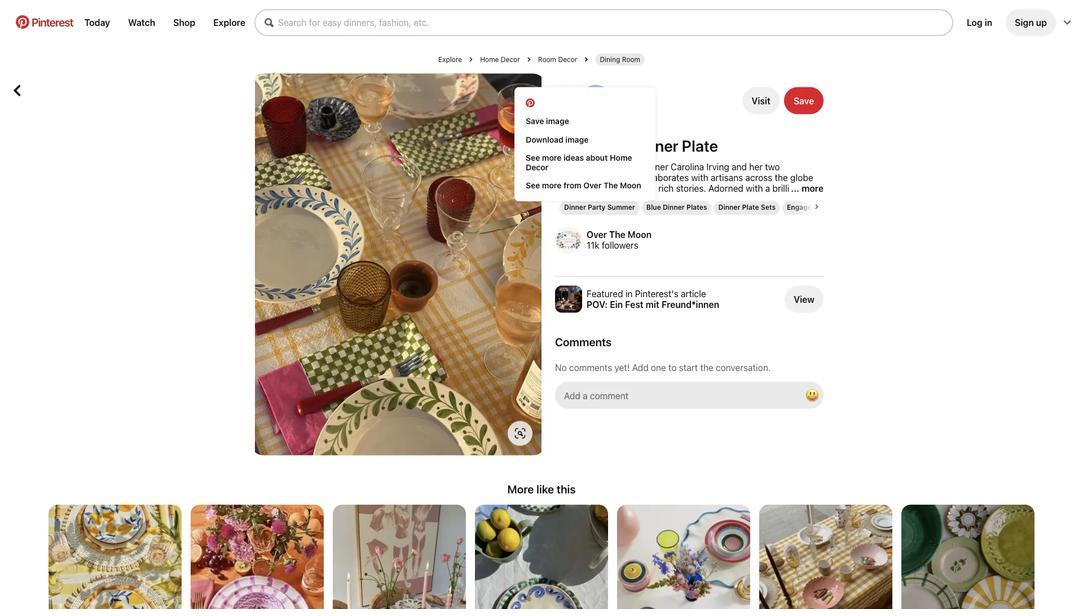 Task type: describe. For each thing, give the bounding box(es) containing it.
no comments yet! add one to start the conversation.
[[555, 362, 771, 373]]

like
[[537, 483, 554, 496]]

in for featured in pinterest's article pov: ein fest mit freund*innen
[[626, 289, 633, 299]]

many plates and bowls are laid out on the table top, including one with green trim image
[[902, 505, 1035, 610]]

download image button
[[526, 135, 645, 144]]

0 horizontal spatial is
[[725, 194, 732, 205]]

1 horizontal spatial of
[[676, 205, 684, 215]]

😃
[[806, 387, 820, 403]]

about
[[586, 153, 608, 163]]

explore for explore link to the top
[[213, 17, 246, 28]]

from
[[564, 181, 582, 190]]

carolina
[[671, 162, 705, 172]]

dining room
[[600, 55, 641, 63]]

mit
[[646, 299, 660, 310]]

founded by textile designer carolina irving and her two daughters, the label collaborates with artisans across the globe to curate homeware with rich stories. adorned with a brilliant cerulean trim, the anna blue dinner plate is crafted in portugal. due to the handmade quality of the ceramic, each plate is entirely one of a kind.
[[555, 162, 823, 226]]

decor for home decor link
[[501, 55, 520, 63]]

followers
[[602, 240, 639, 251]]

save button
[[785, 87, 824, 114]]

add
[[633, 362, 649, 373]]

from overthemoon.com
[[555, 119, 656, 130]]

1 horizontal spatial explore link
[[439, 55, 462, 63]]

view link
[[785, 286, 824, 313]]

start
[[680, 362, 698, 373]]

log in
[[967, 17, 993, 28]]

sign
[[1016, 17, 1035, 28]]

log in button
[[958, 9, 1002, 36]]

dining room link
[[600, 55, 641, 63]]

shop
[[173, 17, 195, 28]]

two
[[766, 162, 780, 172]]

blue dinner plates link
[[647, 203, 708, 211]]

1 room from the left
[[538, 55, 557, 63]]

click to shop image
[[515, 428, 526, 439]]

irving
[[707, 162, 730, 172]]

over the moon link
[[587, 229, 652, 240]]

no
[[555, 362, 567, 373]]

freund*innen
[[662, 299, 720, 310]]

1 horizontal spatial to
[[574, 205, 583, 215]]

curate
[[566, 183, 592, 194]]

the table is set with flowers and fruit image
[[191, 505, 324, 610]]

plates
[[687, 203, 708, 211]]

overthemoonwedding image
[[555, 227, 583, 254]]

portugal.
[[776, 194, 812, 205]]

dinner plate sets link
[[719, 203, 776, 211]]

download
[[526, 135, 564, 144]]

dinner party summer
[[565, 203, 636, 211]]

watch link
[[124, 13, 160, 32]]

pinterest
[[32, 15, 73, 29]]

11k
[[587, 240, 600, 251]]

across
[[746, 172, 773, 183]]

plate
[[761, 205, 782, 215]]

home inside home decor
[[610, 153, 633, 163]]

save image button
[[526, 117, 645, 126]]

pov:
[[587, 299, 608, 310]]

today
[[85, 17, 110, 28]]

up
[[1037, 17, 1048, 28]]

article
[[681, 289, 707, 299]]

Search text field
[[278, 17, 953, 28]]

by
[[594, 162, 604, 172]]

entirely
[[793, 205, 823, 215]]

two plates with forks and some lemons in bowls next to each other on a table image
[[475, 505, 609, 610]]

overthemoon.com
[[579, 119, 656, 130]]

featured in pinterest's article pov: ein fest mit freund*innen
[[587, 289, 720, 310]]

ideas
[[564, 153, 584, 163]]

0 horizontal spatial to
[[555, 183, 564, 194]]

0 vertical spatial over
[[584, 181, 602, 190]]

ceramic,
[[702, 205, 737, 215]]

dinner inside the founded by textile designer carolina irving and her two daughters, the label collaborates with artisans across the globe to curate homeware with rich stories. adorned with a brilliant cerulean trim, the anna blue dinner plate is crafted in portugal. due to the handmade quality of the ceramic, each plate is entirely one of a kind.
[[673, 194, 700, 205]]

and
[[732, 162, 747, 172]]

... more
[[789, 183, 824, 194]]

crafted
[[734, 194, 764, 205]]

1 horizontal spatial one
[[651, 362, 667, 373]]

stories.
[[677, 183, 707, 194]]

0 vertical spatial moon
[[620, 181, 642, 190]]

homeware
[[594, 183, 637, 194]]

home decor link
[[480, 55, 520, 63]]

0 horizontal spatial of
[[573, 215, 581, 226]]

comments
[[570, 362, 613, 373]]

log
[[967, 17, 983, 28]]

in inside the founded by textile designer carolina irving and her two daughters, the label collaborates with artisans across the globe to curate homeware with rich stories. adorned with a brilliant cerulean trim, the anna blue dinner plate is crafted in portugal. due to the handmade quality of the ceramic, each plate is entirely one of a kind.
[[766, 194, 773, 205]]

view
[[794, 294, 815, 305]]

trim,
[[593, 194, 612, 205]]

conversation.
[[716, 362, 771, 373]]

see for see more ideas about
[[526, 153, 540, 163]]

each
[[739, 205, 759, 215]]

pinterest button
[[9, 15, 80, 30]]

party
[[588, 203, 606, 211]]

from
[[555, 119, 576, 130]]

handmade
[[600, 205, 644, 215]]

dinner plate sets
[[719, 203, 776, 211]]

2 vertical spatial to
[[669, 362, 677, 373]]

see more ideas about
[[526, 153, 610, 163]]

quality
[[646, 205, 673, 215]]

collaborates
[[639, 172, 689, 183]]

0 vertical spatial home decor
[[480, 55, 520, 63]]

save for save image
[[526, 117, 544, 126]]

featured
[[587, 289, 624, 299]]



Task type: locate. For each thing, give the bounding box(es) containing it.
anna inside the founded by textile designer carolina irving and her two daughters, the label collaborates with artisans across the globe to curate homeware with rich stories. adorned with a brilliant cerulean trim, the anna blue dinner plate is crafted in portugal. due to the handmade quality of the ceramic, each plate is entirely one of a kind.
[[630, 194, 651, 205]]

due
[[555, 205, 572, 215]]

breadcrumb arrow image
[[469, 57, 474, 62], [527, 57, 532, 62]]

pinterest's
[[635, 289, 679, 299]]

more
[[508, 483, 534, 496]]

1 vertical spatial a
[[584, 215, 589, 226]]

room
[[538, 55, 557, 63], [623, 55, 641, 63]]

a left kind.
[[584, 215, 589, 226]]

1 horizontal spatial with
[[692, 172, 709, 183]]

😃 button
[[555, 382, 824, 409], [802, 384, 824, 407]]

0 horizontal spatial with
[[639, 183, 657, 194]]

the table is set with colorful plates and vases image
[[618, 505, 751, 610]]

breadcrumb arrow image for explore
[[469, 57, 474, 62]]

more like this button
[[508, 483, 576, 496]]

0 vertical spatial explore
[[213, 17, 246, 28]]

download image
[[526, 135, 589, 144]]

moon down textile
[[620, 181, 642, 190]]

blue down collaborates on the top of the page
[[653, 194, 671, 205]]

is right plate
[[784, 205, 791, 215]]

pov: ein fest mit freund*innen link
[[587, 299, 720, 310]]

0 vertical spatial home
[[480, 55, 499, 63]]

visit button
[[743, 87, 780, 114]]

more left from
[[542, 181, 562, 190]]

1 vertical spatial one
[[651, 362, 667, 373]]

1 vertical spatial explore link
[[439, 55, 462, 63]]

anna up the founded
[[555, 136, 593, 155]]

0 horizontal spatial save
[[526, 117, 544, 126]]

decor inside home decor
[[526, 163, 549, 172]]

sets
[[761, 203, 776, 211]]

watch
[[128, 17, 155, 28]]

image up ideas
[[566, 135, 589, 144]]

sign up button
[[1007, 9, 1057, 36]]

a up sets
[[766, 183, 771, 194]]

image for save image
[[546, 117, 570, 126]]

explore for the right explore link
[[439, 55, 462, 63]]

1 horizontal spatial is
[[784, 205, 791, 215]]

2 horizontal spatial decor
[[559, 55, 578, 63]]

save down pinterest logo
[[526, 117, 544, 126]]

0 vertical spatial the
[[604, 181, 618, 190]]

1 vertical spatial in
[[766, 194, 773, 205]]

1 horizontal spatial decor
[[526, 163, 549, 172]]

a
[[766, 183, 771, 194], [584, 215, 589, 226]]

is
[[725, 194, 732, 205], [784, 205, 791, 215]]

one up overthemoonwedding image on the top of the page
[[555, 215, 571, 226]]

kind.
[[591, 215, 611, 226]]

of
[[676, 205, 684, 215], [573, 215, 581, 226]]

more for see more from over the moon
[[542, 181, 562, 190]]

pinterest logo image
[[526, 99, 535, 108]]

in inside 'featured in pinterest's article pov: ein fest mit freund*innen'
[[626, 289, 633, 299]]

her
[[750, 162, 763, 172]]

moon down handmade
[[628, 229, 652, 240]]

2 room from the left
[[623, 55, 641, 63]]

anna down the label
[[630, 194, 651, 205]]

2 breadcrumb arrow image from the left
[[527, 57, 532, 62]]

scroll image
[[815, 205, 820, 209]]

1 horizontal spatial in
[[766, 194, 773, 205]]

with left rich
[[639, 183, 657, 194]]

room decor link
[[538, 55, 578, 63]]

0 vertical spatial image
[[546, 117, 570, 126]]

image
[[546, 117, 570, 126], [566, 135, 589, 144]]

one
[[555, 215, 571, 226], [651, 362, 667, 373]]

to right due
[[574, 205, 583, 215]]

0 vertical spatial see
[[526, 153, 540, 163]]

2 horizontal spatial with
[[746, 183, 763, 194]]

2 vertical spatial in
[[626, 289, 633, 299]]

0 vertical spatial anna
[[555, 136, 593, 155]]

to left from
[[555, 183, 564, 194]]

decor left breadcrumb arrow image
[[559, 55, 578, 63]]

see for see more from over the moon
[[526, 181, 540, 190]]

blue down overthemoon.com
[[596, 136, 628, 155]]

artisans
[[711, 172, 744, 183]]

room decor
[[538, 55, 578, 63]]

anna
[[555, 136, 593, 155], [630, 194, 651, 205]]

0 horizontal spatial room
[[538, 55, 557, 63]]

a table set with plates, glasses and napkins image
[[255, 74, 542, 455], [255, 74, 542, 456]]

0 horizontal spatial in
[[626, 289, 633, 299]]

blue down rich
[[647, 203, 661, 211]]

1 horizontal spatial anna
[[630, 194, 651, 205]]

breadcrumb arrow image for home decor
[[527, 57, 532, 62]]

see
[[526, 153, 540, 163], [526, 181, 540, 190]]

in
[[985, 17, 993, 28], [766, 194, 773, 205], [626, 289, 633, 299]]

1 vertical spatial home decor
[[526, 153, 633, 172]]

1 horizontal spatial room
[[623, 55, 641, 63]]

0 vertical spatial explore link
[[209, 13, 250, 32]]

of left plates
[[676, 205, 684, 215]]

0 horizontal spatial decor
[[501, 55, 520, 63]]

the up trim,
[[604, 181, 618, 190]]

in for log in
[[985, 17, 993, 28]]

in inside "button"
[[985, 17, 993, 28]]

in right crafted
[[766, 194, 773, 205]]

1 vertical spatial see
[[526, 181, 540, 190]]

over up trim,
[[584, 181, 602, 190]]

search image
[[265, 18, 274, 27]]

1 vertical spatial anna
[[630, 194, 651, 205]]

rich
[[659, 183, 674, 194]]

1 see from the top
[[526, 153, 540, 163]]

with left artisans
[[692, 172, 709, 183]]

1 breadcrumb arrow image from the left
[[469, 57, 474, 62]]

blue dinner plates
[[647, 203, 708, 211]]

explore link left search icon
[[209, 13, 250, 32]]

save for save
[[794, 95, 815, 106]]

0 vertical spatial a
[[766, 183, 771, 194]]

shop link
[[169, 13, 200, 32]]

1 horizontal spatial home
[[610, 153, 633, 163]]

blue inside the founded by textile designer carolina irving and her two daughters, the label collaborates with artisans across the globe to curate homeware with rich stories. adorned with a brilliant cerulean trim, the anna blue dinner plate is crafted in portugal. due to the handmade quality of the ceramic, each plate is entirely one of a kind.
[[653, 194, 671, 205]]

0 horizontal spatial anna
[[555, 136, 593, 155]]

more like this
[[508, 483, 576, 496]]

two yellow and blue plates sitting on top of a table next to glasses, silverware and utensils image
[[49, 505, 182, 610]]

cerulean
[[555, 194, 591, 205]]

home
[[480, 55, 499, 63], [610, 153, 633, 163]]

0 vertical spatial to
[[555, 183, 564, 194]]

explore
[[213, 17, 246, 28], [439, 55, 462, 63]]

0 horizontal spatial explore link
[[209, 13, 250, 32]]

1 vertical spatial to
[[574, 205, 583, 215]]

decor for room decor link
[[559, 55, 578, 63]]

0 horizontal spatial home
[[480, 55, 499, 63]]

1 vertical spatial over
[[587, 229, 607, 240]]

0 horizontal spatial explore
[[213, 17, 246, 28]]

0 horizontal spatial breadcrumb arrow image
[[469, 57, 474, 62]]

0 vertical spatial save
[[794, 95, 815, 106]]

more for ... more
[[802, 183, 824, 194]]

...
[[792, 183, 800, 194]]

summer
[[608, 203, 636, 211]]

1 vertical spatial explore
[[439, 55, 462, 63]]

1 vertical spatial home
[[610, 153, 633, 163]]

over the moon 11k followers
[[587, 229, 652, 251]]

1 vertical spatial save
[[526, 117, 544, 126]]

see more from over the moon
[[526, 181, 642, 190]]

1 horizontal spatial explore
[[439, 55, 462, 63]]

explore left search icon
[[213, 17, 246, 28]]

more for see more ideas about
[[542, 153, 562, 163]]

explore link left home decor link
[[439, 55, 462, 63]]

2 horizontal spatial in
[[985, 17, 993, 28]]

breadcrumb arrow image
[[584, 57, 589, 62]]

image for download image
[[566, 135, 589, 144]]

in right log on the top
[[985, 17, 993, 28]]

founded
[[555, 162, 592, 172]]

explore link
[[209, 13, 250, 32], [439, 55, 462, 63]]

comments
[[555, 336, 612, 349]]

to left start on the right bottom
[[669, 362, 677, 373]]

brilliant
[[773, 183, 803, 194]]

explore left home decor link
[[439, 55, 462, 63]]

image up download image
[[546, 117, 570, 126]]

more right ...
[[802, 183, 824, 194]]

ein
[[610, 299, 623, 310]]

2 horizontal spatial to
[[669, 362, 677, 373]]

dining
[[600, 55, 621, 63]]

moon inside over the moon 11k followers
[[628, 229, 652, 240]]

plate
[[682, 136, 719, 155], [702, 194, 723, 205], [743, 203, 760, 211]]

save image
[[526, 117, 570, 126]]

daughters,
[[555, 172, 599, 183]]

label
[[617, 172, 637, 183]]

plate inside the founded by textile designer carolina irving and her two daughters, the label collaborates with artisans across the globe to curate homeware with rich stories. adorned with a brilliant cerulean trim, the anna blue dinner plate is crafted in portugal. due to the handmade quality of the ceramic, each plate is entirely one of a kind.
[[702, 194, 723, 205]]

decor left room decor link
[[501, 55, 520, 63]]

fest
[[626, 299, 644, 310]]

over down kind.
[[587, 229, 607, 240]]

room left breadcrumb arrow image
[[538, 55, 557, 63]]

see down download
[[526, 153, 540, 163]]

is left crafted
[[725, 194, 732, 205]]

dinner party summer link
[[565, 203, 636, 211]]

1 horizontal spatial breadcrumb arrow image
[[527, 57, 532, 62]]

yet!
[[615, 362, 630, 373]]

save inside save button
[[794, 95, 815, 106]]

the table is set with pink and white plates, candles, and flowers in vases image
[[333, 505, 466, 610]]

0 horizontal spatial home decor
[[480, 55, 520, 63]]

0 horizontal spatial a
[[584, 215, 589, 226]]

one right the add
[[651, 362, 667, 373]]

one inside the founded by textile designer carolina irving and her two daughters, the label collaborates with artisans across the globe to curate homeware with rich stories. adorned with a brilliant cerulean trim, the anna blue dinner plate is crafted in portugal. due to the handmade quality of the ceramic, each plate is entirely one of a kind.
[[555, 215, 571, 226]]

adorned
[[709, 183, 744, 194]]

pinterest image
[[16, 15, 29, 29]]

1 vertical spatial moon
[[628, 229, 652, 240]]

of right due
[[573, 215, 581, 226]]

Add a comment field
[[565, 391, 793, 401]]

anna blue dinner plate
[[555, 136, 719, 155]]

1 vertical spatial image
[[566, 135, 589, 144]]

1 vertical spatial the
[[610, 229, 626, 240]]

0 vertical spatial one
[[555, 215, 571, 226]]

with
[[692, 172, 709, 183], [639, 183, 657, 194], [746, 183, 763, 194]]

see left from
[[526, 181, 540, 190]]

1 horizontal spatial a
[[766, 183, 771, 194]]

list
[[44, 505, 1040, 610]]

decor down download
[[526, 163, 549, 172]]

in right ein
[[626, 289, 633, 299]]

2 see from the top
[[526, 181, 540, 190]]

over inside over the moon 11k followers
[[587, 229, 607, 240]]

the down kind.
[[610, 229, 626, 240]]

breadcrumb arrow image left room decor
[[527, 57, 532, 62]]

0 horizontal spatial one
[[555, 215, 571, 226]]

blue
[[596, 136, 628, 155], [653, 194, 671, 205], [647, 203, 661, 211]]

more down download image
[[542, 153, 562, 163]]

this
[[557, 483, 576, 496]]

the
[[602, 172, 615, 183], [775, 172, 789, 183], [614, 194, 627, 205], [585, 205, 598, 215], [686, 205, 700, 215], [701, 362, 714, 373]]

moon
[[620, 181, 642, 190], [628, 229, 652, 240]]

breadcrumb arrow image left home decor link
[[469, 57, 474, 62]]

save right visit
[[794, 95, 815, 106]]

the inside over the moon 11k followers
[[610, 229, 626, 240]]

room right the dining at the right top
[[623, 55, 641, 63]]

1 horizontal spatial save
[[794, 95, 815, 106]]

pinterest link
[[9, 15, 80, 29]]

the table is set with dishes and utensils image
[[760, 505, 893, 610]]

0 vertical spatial in
[[985, 17, 993, 28]]

1 horizontal spatial home decor
[[526, 153, 633, 172]]

with up dinner plate sets
[[746, 183, 763, 194]]

globe
[[791, 172, 814, 183]]

sign up
[[1016, 17, 1048, 28]]



Task type: vqa. For each thing, say whether or not it's contained in the screenshot.
Daisy May Co. avatar link
no



